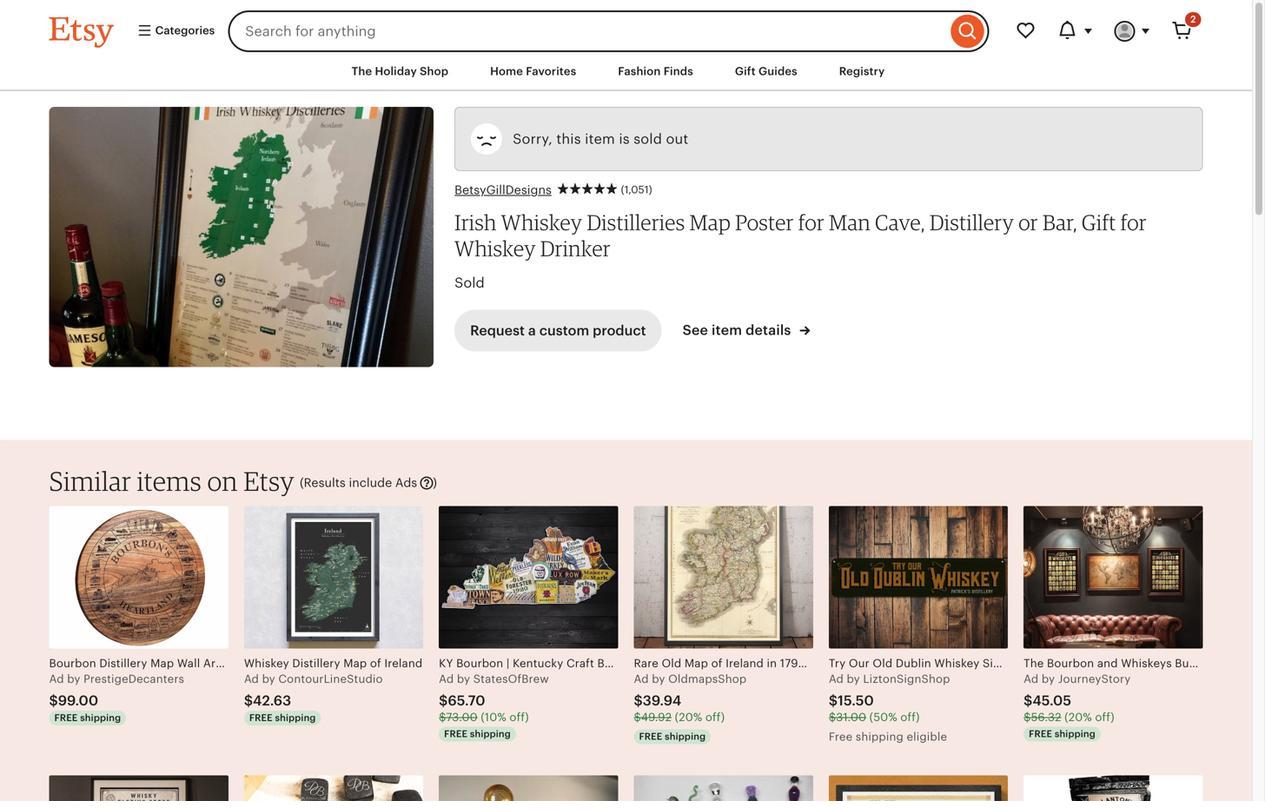 Task type: locate. For each thing, give the bounding box(es) containing it.
a for 15.50
[[829, 673, 837, 686]]

1 y from the left
[[74, 673, 80, 686]]

shipping
[[80, 713, 121, 724], [275, 713, 316, 724], [470, 729, 511, 740], [1055, 729, 1096, 740], [856, 731, 904, 744], [665, 731, 706, 742]]

1 off) from the left
[[510, 711, 529, 724]]

0 vertical spatial distillery
[[930, 209, 1015, 235]]

distillery inside irish whiskey distilleries map poster for man cave, distillery or bar, gift for whiskey drinker
[[930, 209, 1015, 235]]

b for 15.50
[[847, 673, 855, 686]]

y up 45.05
[[1049, 673, 1056, 686]]

0 horizontal spatial distillery
[[292, 657, 340, 670]]

bar,
[[1043, 209, 1078, 235]]

whiskey
[[501, 209, 583, 235], [455, 235, 536, 261], [244, 657, 289, 670]]

(20%
[[675, 711, 703, 724], [1065, 711, 1093, 724]]

4 off) from the left
[[1096, 711, 1115, 724]]

free for 65.70
[[444, 729, 468, 740]]

cave,
[[876, 209, 926, 235]]

(50%
[[870, 711, 898, 724]]

the
[[352, 65, 372, 78]]

d up 99.00
[[57, 673, 64, 686]]

distillery left or
[[930, 209, 1015, 235]]

out
[[666, 131, 689, 147]]

shipping down (50%
[[856, 731, 904, 744]]

shipping inside a d b y oldmapsshop $ 39.94 $ 49.92 (20% off) free shipping
[[665, 731, 706, 742]]

shipping down 99.00
[[80, 713, 121, 724]]

off)
[[510, 711, 529, 724], [706, 711, 725, 724], [901, 711, 920, 724], [1096, 711, 1115, 724]]

gift right bar, on the right top of the page
[[1082, 209, 1117, 235]]

favorites
[[526, 65, 577, 78]]

journeystory
[[1059, 673, 1131, 686]]

6 b from the left
[[1042, 673, 1050, 686]]

$
[[49, 693, 58, 709], [244, 693, 253, 709], [439, 693, 448, 709], [634, 693, 643, 709], [829, 693, 838, 709], [1024, 693, 1033, 709], [439, 711, 446, 724], [634, 711, 641, 724], [829, 711, 837, 724], [1024, 711, 1032, 724]]

4 d from the left
[[642, 673, 649, 686]]

0 horizontal spatial map
[[344, 657, 367, 670]]

gift left guides
[[735, 65, 756, 78]]

a left 'prestigedecanters'
[[49, 673, 57, 686]]

gift
[[735, 65, 756, 78], [1082, 209, 1117, 235]]

shipping inside a d b y statesofbrew $ 65.70 $ 73.00 (10% off) free shipping
[[470, 729, 511, 740]]

(20% inside a d b y journeystory $ 45.05 $ 56.32 (20% off) free shipping
[[1065, 711, 1093, 724]]

y inside a d b y journeystory $ 45.05 $ 56.32 (20% off) free shipping
[[1049, 673, 1056, 686]]

0 horizontal spatial for
[[799, 209, 825, 235]]

4 b from the left
[[652, 673, 660, 686]]

5 y from the left
[[854, 673, 861, 686]]

shipping for 15.50
[[856, 731, 904, 744]]

2 off) from the left
[[706, 711, 725, 724]]

y inside whiskey distillery map of ireland a d b y contourlinestudio $ 42.63 free shipping
[[269, 673, 275, 686]]

man
[[829, 209, 871, 235]]

free down 49.92
[[639, 731, 663, 742]]

off) down the journeystory
[[1096, 711, 1115, 724]]

y up "42.63"
[[269, 673, 275, 686]]

6 y from the left
[[1049, 673, 1056, 686]]

free inside a d b y oldmapsshop $ 39.94 $ 49.92 (20% off) free shipping
[[639, 731, 663, 742]]

irish
[[455, 209, 497, 235]]

4 y from the left
[[659, 673, 666, 686]]

whiskey up "42.63"
[[244, 657, 289, 670]]

distillery inside whiskey distillery map of ireland a d b y contourlinestudio $ 42.63 free shipping
[[292, 657, 340, 670]]

5 d from the left
[[837, 673, 844, 686]]

b inside a d b y oldmapsshop $ 39.94 $ 49.92 (20% off) free shipping
[[652, 673, 660, 686]]

irish whiskey distilleries map poster for man cave, distillery or bar, gift for whiskey drinker
[[455, 209, 1147, 261]]

off) for 45.05
[[1096, 711, 1115, 724]]

0 horizontal spatial gift
[[735, 65, 756, 78]]

off) inside a d b y liztonsignshop $ 15.50 $ 31.00 (50% off) free shipping eligible
[[901, 711, 920, 724]]

fashion finds
[[618, 65, 694, 78]]

1 d from the left
[[57, 673, 64, 686]]

see item details
[[683, 323, 795, 338]]

d
[[57, 673, 64, 686], [252, 673, 259, 686], [447, 673, 454, 686], [642, 673, 649, 686], [837, 673, 844, 686], [1032, 673, 1039, 686]]

custom monogram whiskey stone set, whiskey rocks gift set, beverage stones, drinker gifts, personalized whiskey, christmas gift for him image
[[244, 776, 424, 802]]

y up 39.94
[[659, 673, 666, 686]]

none search field inside categories banner
[[228, 10, 990, 52]]

2 b from the left
[[262, 673, 270, 686]]

y
[[74, 673, 80, 686], [269, 673, 275, 686], [464, 673, 470, 686], [659, 673, 666, 686], [854, 673, 861, 686], [1049, 673, 1056, 686]]

(20% down 39.94
[[675, 711, 703, 724]]

1 b from the left
[[67, 673, 74, 686]]

5 b from the left
[[847, 673, 855, 686]]

0 vertical spatial gift
[[735, 65, 756, 78]]

)
[[433, 476, 437, 490]]

free
[[54, 713, 78, 724], [249, 713, 273, 724], [444, 729, 468, 740], [1029, 729, 1053, 740], [639, 731, 663, 742]]

y for 65.70
[[464, 673, 470, 686]]

map left 'of'
[[344, 657, 367, 670]]

y up 99.00
[[74, 673, 80, 686]]

b up 15.50
[[847, 673, 855, 686]]

off) inside a d b y oldmapsshop $ 39.94 $ 49.92 (20% off) free shipping
[[706, 711, 725, 724]]

1 vertical spatial gift
[[1082, 209, 1117, 235]]

( results include ads
[[300, 476, 417, 490]]

shipping down (10%
[[470, 729, 511, 740]]

off) right (10%
[[510, 711, 529, 724]]

1 horizontal spatial item
[[712, 323, 743, 338]]

item left "is"
[[585, 131, 616, 147]]

items
[[137, 465, 202, 497]]

b up 39.94
[[652, 673, 660, 686]]

d inside a d b y journeystory $ 45.05 $ 56.32 (20% off) free shipping
[[1032, 673, 1039, 686]]

map inside whiskey distillery map of ireland a d b y contourlinestudio $ 42.63 free shipping
[[344, 657, 367, 670]]

b inside whiskey distillery map of ireland a d b y contourlinestudio $ 42.63 free shipping
[[262, 673, 270, 686]]

(10%
[[481, 711, 507, 724]]

bourbon distillery map wall art - engraved wooden sign w/ kentucky bourbon distilleries - home bar sign - gift for bourbon lover image
[[49, 506, 229, 649]]

sold
[[455, 275, 485, 291]]

the holiday shop link
[[339, 56, 462, 87]]

2 y from the left
[[269, 673, 275, 686]]

off) down oldmapsshop
[[706, 711, 725, 724]]

fashion
[[618, 65, 661, 78]]

a inside a d b y liztonsignshop $ 15.50 $ 31.00 (50% off) free shipping eligible
[[829, 673, 837, 686]]

free inside a d b y statesofbrew $ 65.70 $ 73.00 (10% off) free shipping
[[444, 729, 468, 740]]

b inside a d b y prestigedecanters $ 99.00 free shipping
[[67, 673, 74, 686]]

(20% inside a d b y oldmapsshop $ 39.94 $ 49.92 (20% off) free shipping
[[675, 711, 703, 724]]

b inside a d b y journeystory $ 45.05 $ 56.32 (20% off) free shipping
[[1042, 673, 1050, 686]]

free down 73.00
[[444, 729, 468, 740]]

y up 65.70
[[464, 673, 470, 686]]

ky bourbon | kentucky craft bourbon signs | bonus room, game room, wall art, wall decor, bourbon art, bar decor, whiskey map, man cave image
[[439, 506, 619, 649]]

0 horizontal spatial (20%
[[675, 711, 703, 724]]

the holiday shop
[[352, 65, 449, 78]]

shipping down 49.92
[[665, 731, 706, 742]]

y for 15.50
[[854, 673, 861, 686]]

3 y from the left
[[464, 673, 470, 686]]

d up 45.05
[[1032, 673, 1039, 686]]

guides
[[759, 65, 798, 78]]

item right the see
[[712, 323, 743, 338]]

map
[[690, 209, 731, 235], [344, 657, 367, 670]]

home favorites link
[[477, 56, 590, 87]]

see item details link
[[683, 319, 811, 342]]

b up 45.05
[[1042, 673, 1050, 686]]

1 (20% from the left
[[675, 711, 703, 724]]

a inside a d b y oldmapsshop $ 39.94 $ 49.92 (20% off) free shipping
[[634, 673, 642, 686]]

d inside a d b y liztonsignshop $ 15.50 $ 31.00 (50% off) free shipping eligible
[[837, 673, 844, 686]]

free down "42.63"
[[249, 713, 273, 724]]

a up 49.92
[[634, 673, 642, 686]]

d up 39.94
[[642, 673, 649, 686]]

6 d from the left
[[1032, 673, 1039, 686]]

$ inside whiskey distillery map of ireland a d b y contourlinestudio $ 42.63 free shipping
[[244, 693, 253, 709]]

y up 15.50
[[854, 673, 861, 686]]

y inside a d b y liztonsignshop $ 15.50 $ 31.00 (50% off) free shipping eligible
[[854, 673, 861, 686]]

for right bar, on the right top of the page
[[1121, 209, 1147, 235]]

a inside a d b y journeystory $ 45.05 $ 56.32 (20% off) free shipping
[[1024, 673, 1032, 686]]

d inside a d b y prestigedecanters $ 99.00 free shipping
[[57, 673, 64, 686]]

0 vertical spatial item
[[585, 131, 616, 147]]

betsygilldesigns
[[455, 183, 552, 197]]

try our old dublin whiskey sign, personalized irish distillery name sign, custom metal irish pub bar decor - quality aluminum sign decor image
[[829, 506, 1009, 649]]

of
[[370, 657, 382, 670]]

d inside a d b y statesofbrew $ 65.70 $ 73.00 (10% off) free shipping
[[447, 673, 454, 686]]

distillery
[[930, 209, 1015, 235], [292, 657, 340, 670]]

b inside a d b y statesofbrew $ 65.70 $ 73.00 (10% off) free shipping
[[457, 673, 465, 686]]

include
[[349, 476, 392, 490]]

2 (20% from the left
[[1065, 711, 1093, 724]]

sorry, this item is sold out
[[513, 131, 689, 147]]

(1,051)
[[621, 184, 653, 196]]

categories
[[153, 24, 215, 37]]

a d b y oldmapsshop $ 39.94 $ 49.92 (20% off) free shipping
[[634, 673, 747, 742]]

map left poster
[[690, 209, 731, 235]]

prestigedecanters
[[84, 673, 184, 686]]

1 horizontal spatial distillery
[[930, 209, 1015, 235]]

None search field
[[228, 10, 990, 52]]

1 horizontal spatial map
[[690, 209, 731, 235]]

0 vertical spatial map
[[690, 209, 731, 235]]

3 d from the left
[[447, 673, 454, 686]]

finds
[[664, 65, 694, 78]]

a up 73.00
[[439, 673, 447, 686]]

distillery up contourlinestudio
[[292, 657, 340, 670]]

shipping down 56.32
[[1055, 729, 1096, 740]]

d up 65.70
[[447, 673, 454, 686]]

shipping for 65.70
[[470, 729, 511, 740]]

free for 39.94
[[639, 731, 663, 742]]

the bourbon and whiskeys bucket list, best beverages set, scratch-off posters, top 50 bourbons and top 50 whiskeys, man cave, home bar decor image
[[1024, 506, 1204, 649]]

y inside a d b y oldmapsshop $ 39.94 $ 49.92 (20% off) free shipping
[[659, 673, 666, 686]]

65.70
[[448, 693, 486, 709]]

d inside whiskey distillery map of ireland a d b y contourlinestudio $ 42.63 free shipping
[[252, 673, 259, 686]]

free down 56.32
[[1029, 729, 1053, 740]]

whiskey distillery map of ireland a d b y contourlinestudio $ 42.63 free shipping
[[244, 657, 423, 724]]

b inside a d b y liztonsignshop $ 15.50 $ 31.00 (50% off) free shipping eligible
[[847, 673, 855, 686]]

y inside a d b y statesofbrew $ 65.70 $ 73.00 (10% off) free shipping
[[464, 673, 470, 686]]

shipping down "42.63"
[[275, 713, 316, 724]]

a up 31.00
[[829, 673, 837, 686]]

a
[[529, 323, 536, 338], [49, 673, 57, 686], [244, 673, 252, 686], [439, 673, 447, 686], [634, 673, 642, 686], [829, 673, 837, 686], [1024, 673, 1032, 686]]

d inside a d b y oldmapsshop $ 39.94 $ 49.92 (20% off) free shipping
[[642, 673, 649, 686]]

for left man
[[799, 209, 825, 235]]

a d b y statesofbrew $ 65.70 $ 73.00 (10% off) free shipping
[[439, 673, 549, 740]]

15.50
[[838, 693, 874, 709]]

1 horizontal spatial gift
[[1082, 209, 1117, 235]]

a left contourlinestudio
[[244, 673, 252, 686]]

map inside irish whiskey distilleries map poster for man cave, distillery or bar, gift for whiskey drinker
[[690, 209, 731, 235]]

d up 15.50
[[837, 673, 844, 686]]

y inside a d b y prestigedecanters $ 99.00 free shipping
[[74, 673, 80, 686]]

a up 56.32
[[1024, 673, 1032, 686]]

a inside whiskey distillery map of ireland a d b y contourlinestudio $ 42.63 free shipping
[[244, 673, 252, 686]]

1 vertical spatial map
[[344, 657, 367, 670]]

39.94
[[643, 693, 682, 709]]

a for 39.94
[[634, 673, 642, 686]]

home favorites
[[490, 65, 577, 78]]

gift inside irish whiskey distilleries map poster for man cave, distillery or bar, gift for whiskey drinker
[[1082, 209, 1117, 235]]

a inside a d b y prestigedecanters $ 99.00 free shipping
[[49, 673, 57, 686]]

registry link
[[827, 56, 898, 87]]

rare old map of ireland in 1798 by w. faden - rare colour atlas map - dublin, belfast, cork, ulster, leinster - big framed or unframed gift image
[[634, 506, 814, 649]]

off) for 39.94
[[706, 711, 725, 724]]

for
[[799, 209, 825, 235], [1121, 209, 1147, 235]]

off) up the eligible
[[901, 711, 920, 724]]

b up 65.70
[[457, 673, 465, 686]]

free inside a d b y journeystory $ 45.05 $ 56.32 (20% off) free shipping
[[1029, 729, 1053, 740]]

3 off) from the left
[[901, 711, 920, 724]]

b up 99.00
[[67, 673, 74, 686]]

1 horizontal spatial for
[[1121, 209, 1147, 235]]

b
[[67, 673, 74, 686], [262, 673, 270, 686], [457, 673, 465, 686], [652, 673, 660, 686], [847, 673, 855, 686], [1042, 673, 1050, 686]]

49.92
[[641, 711, 672, 724]]

gift guides link
[[722, 56, 811, 87]]

(
[[300, 476, 304, 490]]

1 horizontal spatial (20%
[[1065, 711, 1093, 724]]

shipping inside a d b y liztonsignshop $ 15.50 $ 31.00 (50% off) free shipping eligible
[[856, 731, 904, 744]]

d up "42.63"
[[252, 673, 259, 686]]

a inside a d b y statesofbrew $ 65.70 $ 73.00 (10% off) free shipping
[[439, 673, 447, 686]]

d for 65.70
[[447, 673, 454, 686]]

shipping inside a d b y journeystory $ 45.05 $ 56.32 (20% off) free shipping
[[1055, 729, 1096, 740]]

off) inside a d b y statesofbrew $ 65.70 $ 73.00 (10% off) free shipping
[[510, 711, 529, 724]]

item
[[585, 131, 616, 147], [712, 323, 743, 338]]

3 b from the left
[[457, 673, 465, 686]]

b for 39.94
[[652, 673, 660, 686]]

registry
[[840, 65, 885, 78]]

product
[[593, 323, 646, 338]]

off) inside a d b y journeystory $ 45.05 $ 56.32 (20% off) free shipping
[[1096, 711, 1115, 724]]

free down 99.00
[[54, 713, 78, 724]]

b up "42.63"
[[262, 673, 270, 686]]

on
[[207, 465, 238, 497]]

shop
[[420, 65, 449, 78]]

2 d from the left
[[252, 673, 259, 686]]

a d b y liztonsignshop $ 15.50 $ 31.00 (50% off) free shipping eligible
[[829, 673, 951, 744]]

menu bar
[[18, 52, 1235, 91]]

whiskey distilleries map of ireland,  whisky map, ireland whiskey distillery map, whisky gift image
[[829, 776, 1009, 802]]

(20% down 45.05
[[1065, 711, 1093, 724]]

1 vertical spatial distillery
[[292, 657, 340, 670]]



Task type: vqa. For each thing, say whether or not it's contained in the screenshot.


Task type: describe. For each thing, give the bounding box(es) containing it.
2 for from the left
[[1121, 209, 1147, 235]]

shipping for 39.94
[[665, 731, 706, 742]]

whiskey inside whiskey distillery map of ireland a d b y contourlinestudio $ 42.63 free shipping
[[244, 657, 289, 670]]

gift guides
[[735, 65, 798, 78]]

betsygilldesigns link
[[455, 182, 557, 199]]

custom
[[540, 323, 590, 338]]

31.00
[[837, 711, 867, 724]]

d for 99.00
[[57, 673, 64, 686]]

Search for anything text field
[[228, 10, 947, 52]]

45.05
[[1033, 693, 1072, 709]]

request
[[470, 323, 525, 338]]

details
[[746, 323, 792, 338]]

a for 45.05
[[1024, 673, 1032, 686]]

oldmapsshop
[[669, 673, 747, 686]]

sold
[[634, 131, 663, 147]]

or
[[1019, 209, 1039, 235]]

a d b y prestigedecanters $ 99.00 free shipping
[[49, 673, 184, 724]]

56.32
[[1032, 711, 1062, 724]]

d for 39.94
[[642, 673, 649, 686]]

73.00
[[446, 711, 478, 724]]

$ inside a d b y prestigedecanters $ 99.00 free shipping
[[49, 693, 58, 709]]

fashion finds link
[[605, 56, 707, 87]]

99.00
[[58, 693, 98, 709]]

results
[[304, 476, 346, 490]]

menu bar containing the holiday shop
[[18, 52, 1235, 91]]

a for 99.00
[[49, 673, 57, 686]]

whiskey distillery map of ireland image
[[244, 506, 424, 649]]

2 link
[[1162, 10, 1204, 52]]

distilleries
[[587, 209, 685, 235]]

free for 45.05
[[1029, 729, 1053, 740]]

1 for from the left
[[799, 209, 825, 235]]

off) for 65.70
[[510, 711, 529, 724]]

contourlinestudio
[[279, 673, 383, 686]]

(20% for 45.05
[[1065, 711, 1093, 724]]

shipping inside a d b y prestigedecanters $ 99.00 free shipping
[[80, 713, 121, 724]]

b for 45.05
[[1042, 673, 1050, 686]]

free inside a d b y prestigedecanters $ 99.00 free shipping
[[54, 713, 78, 724]]

42.63
[[253, 693, 291, 709]]

categories banner
[[18, 0, 1235, 52]]

blanton's coffee image
[[1024, 776, 1204, 802]]

whiskey up "drinker"
[[501, 209, 583, 235]]

poster
[[736, 209, 794, 235]]

(20% for 39.94
[[675, 711, 703, 724]]

a left custom
[[529, 323, 536, 338]]

sorry,
[[513, 131, 553, 147]]

statesofbrew
[[474, 673, 549, 686]]

shipping for 45.05
[[1055, 729, 1096, 740]]

y for 39.94
[[659, 673, 666, 686]]

ireland
[[385, 657, 423, 670]]

shipping inside whiskey distillery map of ireland a d b y contourlinestudio $ 42.63 free shipping
[[275, 713, 316, 724]]

free inside whiskey distillery map of ireland a d b y contourlinestudio $ 42.63 free shipping
[[249, 713, 273, 724]]

is
[[619, 131, 630, 147]]

a d b y journeystory $ 45.05 $ 56.32 (20% off) free shipping
[[1024, 673, 1131, 740]]

1 vertical spatial item
[[712, 323, 743, 338]]

etsy
[[244, 465, 295, 497]]

request a custom product link
[[455, 310, 662, 352]]

d for 15.50
[[837, 673, 844, 686]]

b for 65.70
[[457, 673, 465, 686]]

home
[[490, 65, 523, 78]]

0 horizontal spatial item
[[585, 131, 616, 147]]

request a custom product
[[470, 323, 646, 338]]

categories button
[[124, 16, 223, 47]]

this
[[557, 131, 581, 147]]

a for 65.70
[[439, 673, 447, 686]]

similar items on etsy
[[49, 465, 295, 497]]

y for 45.05
[[1049, 673, 1056, 686]]

whisky pipette for adding water to your whisky, whiskey water dropper by angels' share glass® - whisky gift from scotland image
[[439, 776, 619, 802]]

drinker
[[541, 235, 611, 261]]

holiday
[[375, 65, 417, 78]]

whisky tasting steps - whisky poster - whisky print image
[[49, 776, 229, 802]]

free
[[829, 731, 853, 744]]

b for 99.00
[[67, 673, 74, 686]]

hand made whisky pipette - glass whisky dropper - whisky lovers gift - decorated glass whisky dropper image
[[634, 776, 814, 802]]

similar
[[49, 465, 131, 497]]

2
[[1191, 14, 1197, 25]]

off) for 15.50
[[901, 711, 920, 724]]

y for 99.00
[[74, 673, 80, 686]]

liztonsignshop
[[864, 673, 951, 686]]

whiskey down irish
[[455, 235, 536, 261]]

see
[[683, 323, 709, 338]]

eligible
[[907, 731, 948, 744]]

d for 45.05
[[1032, 673, 1039, 686]]

ads
[[395, 476, 417, 490]]



